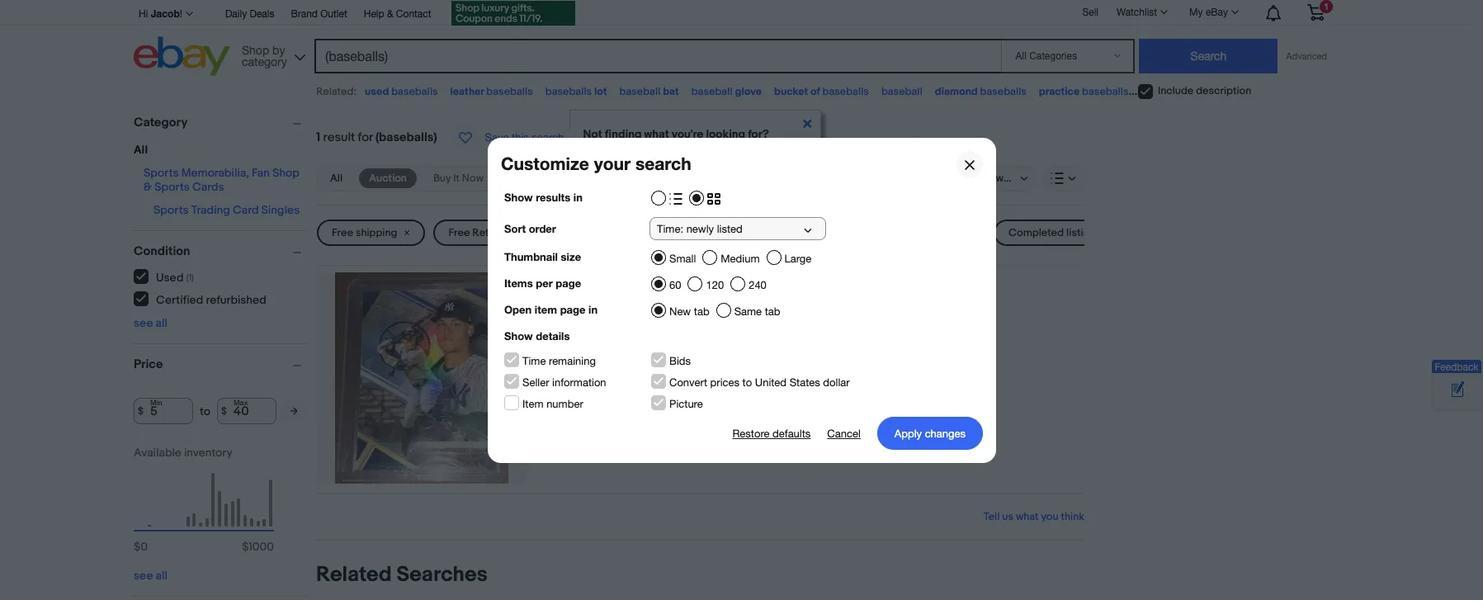 Task type: describe. For each thing, give the bounding box(es) containing it.
advanced
[[1286, 51, 1327, 61]]

auction
[[369, 172, 407, 185]]

seller information
[[522, 376, 606, 388]]

same tab
[[734, 305, 780, 317]]

baseball link
[[881, 85, 923, 98]]

0 vertical spatial certified refurbished link
[[751, 220, 896, 246]]

items per page
[[504, 276, 581, 289]]

advanced link
[[1278, 40, 1335, 73]]

2021 topps gold label class 2 blue #43 aaron judge /99 image
[[335, 272, 509, 484]]

Auction selected text field
[[369, 171, 407, 186]]

available
[[134, 446, 181, 460]]

searches
[[396, 562, 488, 588]]

0 horizontal spatial (baseballs)
[[376, 130, 437, 145]]

$ 1000
[[242, 540, 274, 554]]

and
[[772, 141, 791, 155]]

1 vertical spatial in
[[588, 302, 597, 316]]

see all button for price
[[134, 569, 167, 583]]

save inside not finding what you're looking for? save (baseballs) to get e-mail alerts and updates on your ebay feed.
[[583, 141, 608, 155]]

$14.99
[[541, 336, 604, 362]]

trading
[[191, 203, 230, 217]]

none submit inside banner
[[1139, 39, 1278, 73]]

240
[[748, 279, 766, 291]]

my
[[1189, 7, 1203, 18]]

all inside "link"
[[330, 172, 343, 185]]

4 baseballs from the left
[[822, 85, 869, 98]]

baseball glove
[[691, 85, 762, 98]]

leather
[[450, 85, 484, 98]]

brand
[[291, 8, 318, 20]]

rawlings baseballs
[[1141, 85, 1230, 98]]

shipping inside 1 bid free shipping free returns
[[568, 377, 617, 393]]

ebay inside not finding what you're looking for? save (baseballs) to get e-mail alerts and updates on your ebay feed.
[[670, 155, 695, 169]]

sports memorabilia, fan shop & sports cards
[[144, 166, 299, 194]]

large
[[784, 252, 811, 265]]

restore defaults button
[[732, 416, 810, 449]]

pre-
[[541, 306, 565, 322]]

thumbnail size
[[504, 250, 581, 263]]

items
[[504, 276, 532, 289]]

ebay inside account navigation
[[1206, 7, 1228, 18]]

to inside dialog
[[742, 376, 752, 388]]

see all for condition
[[134, 316, 167, 330]]

per
[[535, 276, 552, 289]]

states
[[789, 376, 820, 388]]

$ 0
[[134, 540, 148, 554]]

1 vertical spatial this
[[611, 447, 631, 462]]

tooltip containing not finding what you're looking for?
[[569, 110, 821, 187]]

2 vertical spatial to
[[200, 404, 210, 418]]

free shipping link
[[317, 220, 425, 246]]

tell us what you think link
[[984, 510, 1084, 523]]

bucket of baseballs
[[774, 85, 869, 98]]

3 baseballs from the left
[[545, 85, 592, 98]]

baseballs for used baseballs
[[391, 85, 438, 98]]

tell
[[984, 510, 1000, 523]]

0 vertical spatial shipping
[[356, 226, 397, 239]]

item
[[522, 397, 543, 410]]

1 vertical spatial certified refurbished
[[156, 293, 266, 307]]

0 vertical spatial all
[[134, 143, 148, 157]]

to inside not finding what you're looking for? save (baseballs) to get e-mail alerts and updates on your ebay feed.
[[670, 141, 681, 155]]

sell one like this
[[541, 447, 631, 462]]

sports trading card singles link
[[154, 203, 300, 217]]

inventory
[[184, 446, 233, 460]]

result
[[323, 130, 355, 145]]

daily deals
[[225, 8, 274, 20]]

all for price
[[156, 569, 167, 583]]

price button
[[134, 357, 309, 372]]

search for save this search
[[532, 131, 564, 144]]

customize your search dialog
[[0, 0, 1483, 600]]

singles
[[261, 203, 300, 217]]

1 for 1 result for (baseballs)
[[316, 130, 320, 145]]

tab for same tab
[[764, 305, 780, 317]]

buy it now
[[433, 172, 484, 185]]

cancel button
[[827, 416, 860, 449]]

item
[[534, 302, 557, 316]]

0 vertical spatial certified
[[766, 226, 810, 239]]

looking
[[706, 127, 745, 141]]

banner containing sell
[[134, 0, 1337, 80]]

/99
[[885, 286, 908, 302]]

owned
[[565, 306, 605, 322]]

free returns link
[[434, 220, 538, 246]]

for
[[358, 130, 373, 145]]

time remaining
[[522, 354, 595, 367]]

1 horizontal spatial refurbished
[[812, 226, 868, 239]]

2021 topps gold label class 2 blue #43 aaron judge /99 heading
[[541, 286, 908, 302]]

restore
[[732, 427, 769, 439]]

bid
[[547, 360, 565, 376]]

sort
[[504, 222, 525, 235]]

dollar
[[823, 376, 849, 388]]

leather baseballs
[[450, 85, 533, 98]]

bat
[[663, 85, 679, 98]]

sort order
[[504, 222, 556, 235]]

0
[[140, 540, 148, 554]]

number
[[546, 397, 583, 410]]

get the coupon image
[[451, 1, 575, 26]]

1 vertical spatial certified refurbished link
[[134, 291, 267, 307]]

save inside button
[[485, 131, 509, 144]]

sports for sports memorabilia, fan shop & sports cards
[[144, 166, 179, 180]]

free returns
[[449, 226, 510, 239]]

defaults
[[772, 427, 810, 439]]

small
[[669, 252, 696, 265]]

medium
[[720, 252, 759, 265]]

save this search
[[485, 131, 564, 144]]

60
[[669, 279, 681, 291]]

baseball for bat
[[619, 85, 661, 98]]

thumbnail
[[504, 250, 557, 263]]

picture
[[669, 397, 703, 410]]

baseball bat
[[619, 85, 679, 98]]

free down bid
[[541, 377, 566, 393]]

on
[[629, 155, 642, 169]]

customize your search
[[501, 153, 691, 174]]

order
[[528, 222, 556, 235]]

free shipping
[[332, 226, 397, 239]]

0 vertical spatial certified refurbished
[[766, 226, 868, 239]]

see all for price
[[134, 569, 167, 583]]

rawlings
[[1141, 85, 1181, 98]]

Minimum value $5 text field
[[134, 398, 193, 424]]

graph of available inventory between $5.0 and $40.0 image
[[134, 446, 274, 562]]

baseballs for rawlings baseballs
[[1184, 85, 1230, 98]]



Task type: vqa. For each thing, say whether or not it's contained in the screenshot.
the leftmost the baseball
yes



Task type: locate. For each thing, give the bounding box(es) containing it.
1 show from the top
[[504, 190, 532, 203]]

1 horizontal spatial certified refurbished link
[[751, 220, 896, 246]]

0 vertical spatial used
[[689, 226, 715, 239]]

1 horizontal spatial search
[[635, 153, 691, 174]]

0 vertical spatial ebay
[[1206, 7, 1228, 18]]

0 horizontal spatial used
[[156, 270, 184, 284]]

free down seller information
[[541, 395, 566, 410]]

banner
[[134, 0, 1337, 80]]

information
[[552, 376, 606, 388]]

sell left watchlist
[[1082, 6, 1098, 18]]

seller
[[522, 376, 549, 388]]

1 vertical spatial see all
[[134, 569, 167, 583]]

120
[[706, 279, 724, 291]]

category
[[134, 115, 188, 130]]

used link
[[675, 220, 743, 246]]

in down topps
[[588, 302, 597, 316]]

show down open
[[504, 329, 532, 342]]

to right minimum value $5 text box
[[200, 404, 210, 418]]

for?
[[748, 127, 769, 141]]

prices
[[710, 376, 739, 388]]

sell link
[[1075, 6, 1106, 18]]

3 baseball from the left
[[881, 85, 923, 98]]

sports for sports trading card singles
[[154, 203, 189, 217]]

1 vertical spatial see
[[134, 569, 153, 583]]

0 vertical spatial all
[[156, 316, 167, 330]]

in right results
[[573, 190, 582, 203]]

open item page in
[[504, 302, 597, 316]]

condition button
[[134, 243, 309, 259]]

2 see all button from the top
[[134, 569, 167, 583]]

0 horizontal spatial this
[[512, 131, 529, 144]]

free left returns
[[449, 226, 470, 239]]

baseballs right of
[[822, 85, 869, 98]]

1 vertical spatial certified
[[156, 293, 203, 307]]

#43
[[770, 286, 797, 302]]

1 horizontal spatial baseball
[[691, 85, 733, 98]]

category button
[[134, 115, 309, 130]]

apply
[[894, 427, 922, 439]]

1 horizontal spatial to
[[670, 141, 681, 155]]

1 inside 1 bid free shipping free returns
[[541, 360, 545, 376]]

buy it now link
[[423, 168, 493, 188]]

1 vertical spatial all
[[156, 569, 167, 583]]

baseball left diamond
[[881, 85, 923, 98]]

open
[[504, 302, 531, 316]]

1 horizontal spatial shipping
[[568, 377, 617, 393]]

certified refurbished up 'large'
[[766, 226, 868, 239]]

now
[[462, 172, 484, 185]]

completed listings
[[1009, 226, 1101, 239]]

free down all "link"
[[332, 226, 353, 239]]

feedback
[[1435, 362, 1479, 373]]

returns
[[472, 226, 510, 239]]

1 horizontal spatial certified refurbished
[[766, 226, 868, 239]]

2 horizontal spatial baseball
[[881, 85, 923, 98]]

0 horizontal spatial sell
[[541, 447, 561, 462]]

refurbished up the aaron
[[812, 226, 868, 239]]

0 horizontal spatial your
[[594, 153, 630, 174]]

1 vertical spatial see all button
[[134, 569, 167, 583]]

& inside sports memorabilia, fan shop & sports cards
[[144, 180, 152, 194]]

0 horizontal spatial &
[[144, 180, 152, 194]]

baseballs left lot
[[545, 85, 592, 98]]

include
[[1158, 84, 1194, 98]]

deals
[[250, 8, 274, 20]]

1 vertical spatial what
[[1016, 510, 1039, 523]]

0 horizontal spatial tab
[[694, 305, 709, 317]]

baseballs for practice baseballs
[[1082, 85, 1129, 98]]

see all button down 0
[[134, 569, 167, 583]]

2 all from the top
[[156, 569, 167, 583]]

certified refurbished link
[[751, 220, 896, 246], [134, 291, 267, 307]]

(baseballs) inside not finding what you're looking for? save (baseballs) to get e-mail alerts and updates on your ebay feed.
[[611, 141, 668, 155]]

1 horizontal spatial your
[[645, 155, 667, 169]]

1 vertical spatial 1
[[541, 360, 545, 376]]

1 horizontal spatial (baseballs)
[[611, 141, 668, 155]]

sell for sell one like this
[[541, 447, 561, 462]]

0 horizontal spatial ebay
[[670, 155, 695, 169]]

baseballs for leather baseballs
[[486, 85, 533, 98]]

1 horizontal spatial this
[[611, 447, 631, 462]]

what for you
[[1016, 510, 1039, 523]]

1 left result
[[316, 130, 320, 145]]

1 horizontal spatial tab
[[764, 305, 780, 317]]

certified refurbished down (1)
[[156, 293, 266, 307]]

1 vertical spatial used
[[156, 270, 184, 284]]

5 baseballs from the left
[[980, 85, 1027, 98]]

1 result for (baseballs)
[[316, 130, 437, 145]]

0 horizontal spatial certified refurbished
[[156, 293, 266, 307]]

what for you're
[[644, 127, 669, 141]]

1 see all button from the top
[[134, 316, 167, 330]]

0 vertical spatial see
[[134, 316, 153, 330]]

tooltip
[[569, 110, 821, 187]]

page right per on the left top of page
[[555, 276, 581, 289]]

shipping
[[356, 226, 397, 239], [568, 377, 617, 393]]

not finding what you're looking for? save (baseballs) to get e-mail alerts and updates on your ebay feed.
[[583, 127, 791, 169]]

search inside the save this search button
[[532, 131, 564, 144]]

show for show results in
[[504, 190, 532, 203]]

0 vertical spatial search
[[532, 131, 564, 144]]

help & contact link
[[364, 6, 431, 24]]

None submit
[[1139, 39, 1278, 73]]

1 horizontal spatial used
[[689, 226, 715, 239]]

see all button up price
[[134, 316, 167, 330]]

used for used
[[689, 226, 715, 239]]

1 tab from the left
[[694, 305, 709, 317]]

1 for 1 bid free shipping free returns
[[541, 360, 545, 376]]

1 vertical spatial show
[[504, 329, 532, 342]]

used left (1)
[[156, 270, 184, 284]]

see all up price
[[134, 316, 167, 330]]

your inside customize your search dialog
[[594, 153, 630, 174]]

baseballs right diamond
[[980, 85, 1027, 98]]

returns
[[568, 395, 608, 410]]

diamond
[[935, 85, 978, 98]]

my ebay
[[1189, 7, 1228, 18]]

judge
[[841, 286, 882, 302]]

& right help
[[387, 8, 393, 20]]

2 show from the top
[[504, 329, 532, 342]]

save down leather baseballs
[[485, 131, 509, 144]]

1 horizontal spatial in
[[588, 302, 597, 316]]

1 see all from the top
[[134, 316, 167, 330]]

page
[[555, 276, 581, 289], [560, 302, 585, 316]]

to right the prices
[[742, 376, 752, 388]]

class
[[689, 286, 725, 302]]

0 vertical spatial what
[[644, 127, 669, 141]]

what left "you're"
[[644, 127, 669, 141]]

shop
[[272, 166, 299, 180]]

1 vertical spatial to
[[742, 376, 752, 388]]

certified refurbished link down (1)
[[134, 291, 267, 307]]

restore defaults
[[732, 427, 810, 439]]

related
[[316, 562, 392, 588]]

baseball left bat
[[619, 85, 661, 98]]

baseballs right rawlings
[[1184, 85, 1230, 98]]

1 horizontal spatial all
[[330, 172, 343, 185]]

your inside not finding what you're looking for? save (baseballs) to get e-mail alerts and updates on your ebay feed.
[[645, 155, 667, 169]]

your down finding
[[594, 153, 630, 174]]

all down result
[[330, 172, 343, 185]]

1 baseball from the left
[[619, 85, 661, 98]]

1 horizontal spatial &
[[387, 8, 393, 20]]

1 vertical spatial refurbished
[[206, 293, 266, 307]]

2 baseballs from the left
[[486, 85, 533, 98]]

1 vertical spatial shipping
[[568, 377, 617, 393]]

apply changes button
[[877, 416, 983, 449]]

0 horizontal spatial shipping
[[356, 226, 397, 239]]

see up price
[[134, 316, 153, 330]]

get
[[684, 141, 701, 155]]

tab down class
[[694, 305, 709, 317]]

$
[[138, 405, 144, 417], [221, 405, 227, 417], [134, 540, 140, 554], [242, 540, 249, 554]]

baseball left glove
[[691, 85, 733, 98]]

Maximum value $40 text field
[[217, 398, 276, 424]]

0 vertical spatial refurbished
[[812, 226, 868, 239]]

2 see from the top
[[134, 569, 153, 583]]

0 horizontal spatial search
[[532, 131, 564, 144]]

1 vertical spatial page
[[560, 302, 585, 316]]

show up the sort
[[504, 190, 532, 203]]

1 horizontal spatial save
[[583, 141, 608, 155]]

related:
[[316, 85, 357, 98]]

outlet
[[320, 8, 347, 20]]

all down category
[[134, 143, 148, 157]]

show for show details
[[504, 329, 532, 342]]

what inside not finding what you're looking for? save (baseballs) to get e-mail alerts and updates on your ebay feed.
[[644, 127, 669, 141]]

0 horizontal spatial refurbished
[[206, 293, 266, 307]]

aaron
[[800, 286, 838, 302]]

0 vertical spatial to
[[670, 141, 681, 155]]

used
[[365, 85, 389, 98]]

see all button for condition
[[134, 316, 167, 330]]

6 baseballs from the left
[[1082, 85, 1129, 98]]

this right like
[[611, 447, 631, 462]]

show
[[504, 190, 532, 203], [504, 329, 532, 342]]

1 vertical spatial all
[[330, 172, 343, 185]]

0 vertical spatial see all
[[134, 316, 167, 330]]

1 all from the top
[[156, 316, 167, 330]]

& inside account navigation
[[387, 8, 393, 20]]

0 vertical spatial see all button
[[134, 316, 167, 330]]

show results in
[[504, 190, 582, 203]]

your shopping cart contains 1 item image
[[1307, 4, 1325, 21]]

2021 topps gold label class 2 blue #43 aaron judge /99 link
[[541, 286, 1084, 307]]

alerts
[[740, 141, 769, 155]]

apply changes
[[894, 427, 965, 439]]

to left get
[[670, 141, 681, 155]]

what right 'us'
[[1016, 510, 1039, 523]]

1 horizontal spatial ebay
[[1206, 7, 1228, 18]]

daily
[[225, 8, 247, 20]]

save left on
[[583, 141, 608, 155]]

see all down 0
[[134, 569, 167, 583]]

& left "cards"
[[144, 180, 152, 194]]

2 tab from the left
[[764, 305, 780, 317]]

used up small
[[689, 226, 715, 239]]

0 horizontal spatial certified refurbished link
[[134, 291, 267, 307]]

0 vertical spatial sell
[[1082, 6, 1098, 18]]

search inside customize your search dialog
[[635, 153, 691, 174]]

see for price
[[134, 569, 153, 583]]

certified up 'large'
[[766, 226, 810, 239]]

tell us what you think
[[984, 510, 1084, 523]]

related searches
[[316, 562, 488, 588]]

this inside the save this search button
[[512, 131, 529, 144]]

shipping up returns
[[568, 377, 617, 393]]

e-
[[704, 141, 715, 155]]

price
[[134, 357, 163, 372]]

fan
[[252, 166, 270, 180]]

0 vertical spatial this
[[512, 131, 529, 144]]

search up customize
[[532, 131, 564, 144]]

this
[[512, 131, 529, 144], [611, 447, 631, 462]]

results
[[535, 190, 570, 203]]

item number
[[522, 397, 583, 410]]

1 horizontal spatial sell
[[1082, 6, 1098, 18]]

1 vertical spatial sell
[[541, 447, 561, 462]]

0 vertical spatial page
[[555, 276, 581, 289]]

sell inside account navigation
[[1082, 6, 1098, 18]]

search down "you're"
[[635, 153, 691, 174]]

sports
[[144, 166, 179, 180], [155, 180, 190, 194], [154, 203, 189, 217]]

1 vertical spatial search
[[635, 153, 691, 174]]

1
[[316, 130, 320, 145], [541, 360, 545, 376]]

this up customize
[[512, 131, 529, 144]]

0 horizontal spatial all
[[134, 143, 148, 157]]

show details
[[504, 329, 569, 342]]

0 horizontal spatial baseball
[[619, 85, 661, 98]]

baseballs right leather at the top of page
[[486, 85, 533, 98]]

2 see all from the top
[[134, 569, 167, 583]]

refurbished down condition dropdown button
[[206, 293, 266, 307]]

all link
[[320, 168, 353, 188]]

0 vertical spatial in
[[573, 190, 582, 203]]

all for condition
[[156, 316, 167, 330]]

bucket
[[774, 85, 808, 98]]

1 horizontal spatial 1
[[541, 360, 545, 376]]

0 horizontal spatial to
[[200, 404, 210, 418]]

0 horizontal spatial save
[[485, 131, 509, 144]]

sold  oct 25, 2023 2021 topps gold label class 2 blue #43 aaron judge /99 pre-owned
[[541, 272, 908, 322]]

shipping down auction selected text field
[[356, 226, 397, 239]]

tab down #43
[[764, 305, 780, 317]]

see for condition
[[134, 316, 153, 330]]

0 vertical spatial show
[[504, 190, 532, 203]]

sell for sell
[[1082, 6, 1098, 18]]

watchlist link
[[1108, 2, 1175, 22]]

description
[[1196, 84, 1251, 98]]

certified down used (1)
[[156, 293, 203, 307]]

certified refurbished
[[766, 226, 868, 239], [156, 293, 266, 307]]

feed.
[[697, 155, 727, 169]]

0 vertical spatial 1
[[316, 130, 320, 145]]

page for item
[[560, 302, 585, 316]]

7 baseballs from the left
[[1184, 85, 1230, 98]]

size
[[560, 250, 581, 263]]

sell left "one"
[[541, 447, 561, 462]]

2 baseball from the left
[[691, 85, 733, 98]]

1 bid free shipping free returns
[[541, 360, 617, 410]]

brand outlet
[[291, 8, 347, 20]]

0 horizontal spatial 1
[[316, 130, 320, 145]]

0 vertical spatial &
[[387, 8, 393, 20]]

1 baseballs from the left
[[391, 85, 438, 98]]

2 horizontal spatial to
[[742, 376, 752, 388]]

page for per
[[555, 276, 581, 289]]

tab for new tab
[[694, 305, 709, 317]]

baseballs for diamond baseballs
[[980, 85, 1027, 98]]

ebay right my
[[1206, 7, 1228, 18]]

1 horizontal spatial certified
[[766, 226, 810, 239]]

account navigation
[[134, 0, 1337, 28]]

used for used (1)
[[156, 270, 184, 284]]

1 vertical spatial ebay
[[670, 155, 695, 169]]

certified refurbished link up 'large'
[[751, 220, 896, 246]]

see down 0
[[134, 569, 153, 583]]

1 left bid
[[541, 360, 545, 376]]

1 horizontal spatial what
[[1016, 510, 1039, 523]]

ebay down "you're"
[[670, 155, 695, 169]]

your right on
[[645, 155, 667, 169]]

0 horizontal spatial what
[[644, 127, 669, 141]]

search for customize your search
[[635, 153, 691, 174]]

1 vertical spatial &
[[144, 180, 152, 194]]

one
[[564, 447, 586, 462]]

page down 2021 at the left
[[560, 302, 585, 316]]

baseball for glove
[[691, 85, 733, 98]]

baseballs right practice
[[1082, 85, 1129, 98]]

condition
[[134, 243, 190, 259]]

help & contact
[[364, 8, 431, 20]]

0 horizontal spatial in
[[573, 190, 582, 203]]

0 horizontal spatial certified
[[156, 293, 203, 307]]

1 see from the top
[[134, 316, 153, 330]]

used (1)
[[156, 270, 194, 284]]

new tab
[[669, 305, 709, 317]]

baseballs right the used
[[391, 85, 438, 98]]

not
[[583, 127, 602, 141]]



